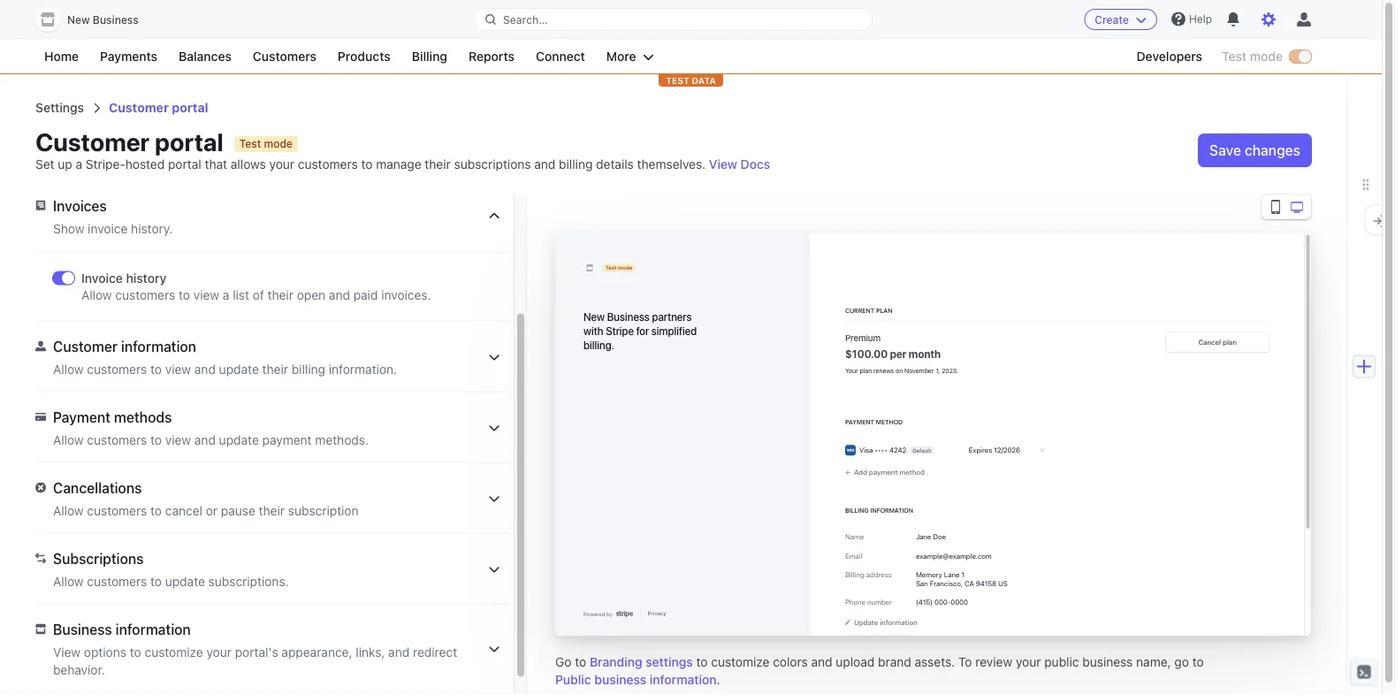 Task type: locate. For each thing, give the bounding box(es) containing it.
0 vertical spatial payment
[[262, 432, 312, 447]]

show
[[53, 221, 84, 235]]

customers down 'cancellations'
[[87, 503, 147, 517]]

customers down history
[[115, 287, 175, 302]]

details
[[596, 157, 634, 172]]

to inside 'cancellations allow customers to cancel or pause their subscription'
[[150, 503, 162, 517]]

2 vertical spatial business
[[53, 620, 112, 637]]

1 horizontal spatial a
[[223, 287, 229, 302]]

view left list
[[194, 287, 219, 302]]

visa
[[860, 446, 873, 455]]

customize left colors
[[711, 655, 770, 670]]

payment method
[[846, 418, 903, 426]]

billing
[[412, 49, 448, 64], [846, 507, 869, 514], [846, 571, 865, 579]]

by
[[607, 611, 613, 617]]

month
[[909, 348, 941, 360]]

update left subscriptions.
[[165, 574, 205, 588]]

powered by link
[[580, 607, 633, 618]]

1 horizontal spatial your
[[269, 157, 295, 172]]

themselves.
[[637, 157, 706, 172]]

2 horizontal spatial plan
[[1223, 338, 1237, 346]]

payment methods allow customers to view and update payment methods.
[[53, 408, 369, 447]]

business down branding
[[595, 673, 647, 687]]

1 vertical spatial view
[[53, 644, 81, 659]]

customize inside 'go to branding settings to customize colors and upload brand assets. to review your public business name, go to public business information .'
[[711, 655, 770, 670]]

customize
[[145, 644, 203, 659], [711, 655, 770, 670]]

0 horizontal spatial .
[[717, 673, 721, 687]]

view inside invoice history allow customers to view a list of their open and paid invoices.
[[194, 287, 219, 302]]

2 vertical spatial mode
[[618, 265, 633, 271]]

0 vertical spatial update
[[219, 361, 259, 376]]

1 vertical spatial view
[[165, 361, 191, 376]]

information down phone number (415) 000-0000
[[880, 618, 918, 627]]

view up behavior.
[[53, 644, 81, 659]]

0 vertical spatial portal
[[172, 100, 208, 115]]

us
[[999, 579, 1008, 588]]

customer inside customer information allow customers to view and update their billing information.
[[53, 337, 118, 354]]

1 vertical spatial portal
[[168, 157, 201, 172]]

information down settings
[[650, 673, 717, 687]]

view down methods
[[165, 432, 191, 447]]

0 vertical spatial business
[[1083, 655, 1133, 670]]

public
[[1045, 655, 1080, 670]]

and inside the business information view options to customize your portal's appearance, links, and redirect behavior.
[[388, 644, 410, 659]]

information up options
[[116, 620, 191, 637]]

payment left 'methods.'
[[262, 432, 312, 447]]

1,
[[936, 367, 940, 374]]

plan right the your
[[860, 367, 872, 374]]

information down history
[[121, 337, 196, 354]]

payment
[[53, 408, 111, 425], [846, 418, 875, 426]]

customers down methods
[[87, 432, 147, 447]]

new business inside button
[[67, 14, 139, 26]]

methods
[[114, 408, 172, 425]]

0 vertical spatial a
[[76, 157, 82, 172]]

renews
[[874, 367, 894, 374]]

invoice
[[81, 270, 123, 285]]

0 vertical spatial plan
[[876, 307, 893, 314]]

payment left methods
[[53, 408, 111, 425]]

allow inside invoice history allow customers to view a list of their open and paid invoices.
[[81, 287, 112, 302]]

business information view options to customize your portal's appearance, links, and redirect behavior.
[[53, 620, 457, 677]]

test down notifications image
[[1222, 49, 1247, 64]]

1 vertical spatial business
[[607, 310, 650, 323]]

business
[[93, 14, 139, 26], [607, 310, 650, 323], [53, 620, 112, 637]]

billing.
[[584, 339, 614, 351]]

to inside 'payment methods allow customers to view and update payment methods.'
[[150, 432, 162, 447]]

new business up payments
[[67, 14, 139, 26]]

billing link
[[403, 46, 456, 67]]

privacy
[[648, 611, 667, 617]]

help button
[[1165, 5, 1220, 33]]

customers up methods
[[87, 361, 147, 376]]

0 vertical spatial business
[[93, 14, 139, 26]]

view for methods
[[165, 432, 191, 447]]

cancel plan link
[[1167, 333, 1270, 352]]

view inside test mode set up a stripe-hosted portal that allows your customers to manage their subscriptions and billing details themselves. view docs
[[709, 157, 738, 172]]

2 vertical spatial view
[[165, 432, 191, 447]]

billing inside customer information allow customers to view and update their billing information.
[[292, 361, 325, 376]]

reports
[[469, 49, 515, 64]]

and right "links,"
[[388, 644, 410, 659]]

1 horizontal spatial new business
[[584, 310, 650, 323]]

redirect
[[413, 644, 457, 659]]

information inside button
[[880, 618, 918, 627]]

customers left the manage
[[298, 157, 358, 172]]

reports link
[[460, 46, 524, 67]]

new up home
[[67, 14, 90, 26]]

on
[[896, 367, 903, 374]]

billing up name
[[846, 507, 869, 514]]

your
[[269, 157, 295, 172], [206, 644, 232, 659], [1016, 655, 1041, 670]]

customize right options
[[145, 644, 203, 659]]

new up the with
[[584, 310, 605, 323]]

billing left information.
[[292, 361, 325, 376]]

test up allows
[[239, 138, 261, 150]]

default
[[913, 447, 932, 454]]

and up 'payment methods allow customers to view and update payment methods.'
[[194, 361, 216, 376]]

manage
[[376, 157, 422, 172]]

their right the manage
[[425, 157, 451, 172]]

your inside 'go to branding settings to customize colors and upload brand assets. to review your public business name, go to public business information .'
[[1016, 655, 1041, 670]]

payment for methods
[[53, 408, 111, 425]]

1 horizontal spatial billing
[[559, 157, 593, 172]]

a inside invoice history allow customers to view a list of their open and paid invoices.
[[223, 287, 229, 302]]

0 vertical spatial .
[[957, 367, 959, 374]]

plan right cancel
[[1223, 338, 1237, 346]]

1 vertical spatial plan
[[1223, 338, 1237, 346]]

payment down "••••"
[[869, 468, 898, 477]]

allow inside 'payment methods allow customers to view and update payment methods.'
[[53, 432, 84, 447]]

0 vertical spatial billing
[[559, 157, 593, 172]]

update information
[[854, 618, 918, 627]]

public
[[555, 673, 592, 687]]

billing for billing
[[412, 49, 448, 64]]

to inside test mode set up a stripe-hosted portal that allows your customers to manage their subscriptions and billing details themselves. view docs
[[361, 157, 373, 172]]

update
[[219, 361, 259, 376], [219, 432, 259, 447], [165, 574, 205, 588]]

customers inside invoice history allow customers to view a list of their open and paid invoices.
[[115, 287, 175, 302]]

your right allows
[[269, 157, 295, 172]]

0 horizontal spatial customize
[[145, 644, 203, 659]]

1 horizontal spatial payment
[[869, 468, 898, 477]]

0 horizontal spatial business
[[595, 673, 647, 687]]

0 horizontal spatial plan
[[860, 367, 872, 374]]

information inside the business information view options to customize your portal's appearance, links, and redirect behavior.
[[116, 620, 191, 637]]

portal left that
[[168, 157, 201, 172]]

1 vertical spatial test
[[239, 138, 261, 150]]

billing down email
[[846, 571, 865, 579]]

1 horizontal spatial new
[[584, 310, 605, 323]]

customer down the invoice
[[53, 337, 118, 354]]

save changes button
[[1199, 134, 1312, 166]]

home link
[[35, 46, 88, 67]]

test data
[[666, 75, 716, 85]]

premium $100.00 per month your plan renews on november 1, 2023 .
[[846, 333, 959, 374]]

1 vertical spatial new business
[[584, 310, 650, 323]]

for
[[637, 325, 649, 337]]

information inside customer information allow customers to view and update their billing information.
[[121, 337, 196, 354]]

information for billing
[[871, 507, 914, 514]]

view
[[194, 287, 219, 302], [165, 361, 191, 376], [165, 432, 191, 447]]

0 horizontal spatial test
[[239, 138, 261, 150]]

customer information allow customers to view and update their billing information.
[[53, 337, 397, 376]]

1 vertical spatial update
[[219, 432, 259, 447]]

billing left the "details"
[[559, 157, 593, 172]]

view docs link
[[709, 156, 771, 173]]

business up options
[[53, 620, 112, 637]]

search…
[[503, 13, 548, 26]]

methods.
[[315, 432, 369, 447]]

plan right current
[[876, 307, 893, 314]]

information for update
[[880, 618, 918, 627]]

0 horizontal spatial your
[[206, 644, 232, 659]]

0 vertical spatial view
[[709, 157, 738, 172]]

test mode down notifications image
[[1222, 49, 1283, 64]]

method down default
[[900, 468, 925, 477]]

home
[[44, 49, 79, 64]]

payment inside 'payment methods allow customers to view and update payment methods.'
[[53, 408, 111, 425]]

billing left reports
[[412, 49, 448, 64]]

method
[[876, 418, 903, 426], [900, 468, 925, 477]]

information up name jane doe
[[871, 507, 914, 514]]

their inside test mode set up a stripe-hosted portal that allows your customers to manage their subscriptions and billing details themselves. view docs
[[425, 157, 451, 172]]

0 horizontal spatial mode
[[264, 138, 293, 150]]

0 vertical spatial customer
[[109, 100, 169, 115]]

your left public
[[1016, 655, 1041, 670]]

products
[[338, 49, 391, 64]]

customer down payments link
[[109, 100, 169, 115]]

1 horizontal spatial plan
[[876, 307, 893, 314]]

0 horizontal spatial payment
[[262, 432, 312, 447]]

0 horizontal spatial billing
[[292, 361, 325, 376]]

premium
[[846, 333, 881, 343]]

their down of
[[262, 361, 288, 376]]

to inside subscriptions allow customers to update subscriptions.
[[150, 574, 162, 588]]

that
[[205, 157, 227, 172]]

business right public
[[1083, 655, 1133, 670]]

test
[[666, 75, 690, 85]]

billing
[[559, 157, 593, 172], [292, 361, 325, 376]]

update inside customer information allow customers to view and update their billing information.
[[219, 361, 259, 376]]

2 horizontal spatial mode
[[1250, 49, 1283, 64]]

0 vertical spatial view
[[194, 287, 219, 302]]

and right colors
[[812, 655, 833, 670]]

update inside 'payment methods allow customers to view and update payment methods.'
[[219, 432, 259, 447]]

1 horizontal spatial test
[[606, 265, 617, 271]]

business
[[1083, 655, 1133, 670], [595, 673, 647, 687]]

0 horizontal spatial test mode
[[606, 265, 633, 271]]

update for information
[[219, 361, 259, 376]]

and inside invoice history allow customers to view a list of their open and paid invoices.
[[329, 287, 350, 302]]

a right up
[[76, 157, 82, 172]]

more button
[[598, 46, 663, 67]]

stripe image
[[616, 611, 633, 618]]

view inside the business information view options to customize your portal's appearance, links, and redirect behavior.
[[53, 644, 81, 659]]

2 horizontal spatial test
[[1222, 49, 1247, 64]]

billing address memory lane 1 san francisco, ca 94158 us
[[846, 571, 1008, 588]]

billing for billing information
[[846, 507, 869, 514]]

2 vertical spatial plan
[[860, 367, 872, 374]]

portal
[[172, 100, 208, 115], [168, 157, 201, 172]]

1 vertical spatial customer
[[53, 337, 118, 354]]

business inside the business information view options to customize your portal's appearance, links, and redirect behavior.
[[53, 620, 112, 637]]

or
[[206, 503, 218, 517]]

0 horizontal spatial view
[[53, 644, 81, 659]]

business up payments
[[93, 14, 139, 26]]

1 vertical spatial billing
[[846, 507, 869, 514]]

view up methods
[[165, 361, 191, 376]]

your left portal's
[[206, 644, 232, 659]]

view left the docs
[[709, 157, 738, 172]]

data
[[692, 75, 716, 85]]

plan for cancel plan
[[1223, 338, 1237, 346]]

test up 'stripe'
[[606, 265, 617, 271]]

method up visa •••• 4242 default
[[876, 418, 903, 426]]

1 horizontal spatial test mode
[[1222, 49, 1283, 64]]

2 vertical spatial billing
[[846, 571, 865, 579]]

0 vertical spatial test
[[1222, 49, 1247, 64]]

customize inside the business information view options to customize your portal's appearance, links, and redirect behavior.
[[145, 644, 203, 659]]

test mode up 'stripe'
[[606, 265, 633, 271]]

1 vertical spatial .
[[717, 673, 721, 687]]

and right "subscriptions"
[[535, 157, 556, 172]]

update up 'cancellations allow customers to cancel or pause their subscription'
[[219, 432, 259, 447]]

settings link
[[35, 100, 84, 115]]

customer for information
[[53, 337, 118, 354]]

1 horizontal spatial customize
[[711, 655, 770, 670]]

current
[[846, 307, 875, 314]]

allow for invoice history
[[81, 287, 112, 302]]

their right "pause"
[[259, 503, 285, 517]]

payment up visa
[[846, 418, 875, 426]]

their right of
[[268, 287, 294, 302]]

and left paid
[[329, 287, 350, 302]]

customers down subscriptions
[[87, 574, 147, 588]]

mode
[[1250, 49, 1283, 64], [264, 138, 293, 150], [618, 265, 633, 271]]

go
[[1175, 655, 1190, 670]]

customers inside subscriptions allow customers to update subscriptions.
[[87, 574, 147, 588]]

customers inside 'cancellations allow customers to cancel or pause their subscription'
[[87, 503, 147, 517]]

0 vertical spatial test mode
[[1222, 49, 1283, 64]]

0 horizontal spatial new business
[[67, 14, 139, 26]]

payments
[[100, 49, 158, 64]]

and inside 'payment methods allow customers to view and update payment methods.'
[[194, 432, 216, 447]]

1 vertical spatial billing
[[292, 361, 325, 376]]

a left list
[[223, 287, 229, 302]]

1 horizontal spatial .
[[957, 367, 959, 374]]

2 horizontal spatial your
[[1016, 655, 1041, 670]]

1 horizontal spatial mode
[[618, 265, 633, 271]]

0 horizontal spatial a
[[76, 157, 82, 172]]

0 vertical spatial new
[[67, 14, 90, 26]]

0 vertical spatial mode
[[1250, 49, 1283, 64]]

ca
[[965, 579, 975, 588]]

1 horizontal spatial view
[[709, 157, 738, 172]]

customize for to
[[711, 655, 770, 670]]

view inside customer information allow customers to view and update their billing information.
[[165, 361, 191, 376]]

billing information
[[846, 507, 914, 514]]

with
[[584, 325, 604, 337]]

add
[[854, 468, 868, 477]]

and up 'cancellations allow customers to cancel or pause their subscription'
[[194, 432, 216, 447]]

billing inside billing address memory lane 1 san francisco, ca 94158 us
[[846, 571, 865, 579]]

lane
[[944, 571, 960, 579]]

number
[[868, 598, 892, 607]]

customers
[[298, 157, 358, 172], [115, 287, 175, 302], [87, 361, 147, 376], [87, 432, 147, 447], [87, 503, 147, 517], [87, 574, 147, 588]]

allow inside customer information allow customers to view and update their billing information.
[[53, 361, 84, 376]]

1 horizontal spatial payment
[[846, 418, 875, 426]]

business up 'stripe'
[[607, 310, 650, 323]]

mode inside test mode set up a stripe-hosted portal that allows your customers to manage their subscriptions and billing details themselves. view docs
[[264, 138, 293, 150]]

invoices.
[[381, 287, 431, 302]]

0 horizontal spatial payment
[[53, 408, 111, 425]]

add payment method
[[854, 468, 925, 477]]

information
[[121, 337, 196, 354], [871, 507, 914, 514], [880, 618, 918, 627], [116, 620, 191, 637], [650, 673, 717, 687]]

0 vertical spatial new business
[[67, 14, 139, 26]]

view inside 'payment methods allow customers to view and update payment methods.'
[[165, 432, 191, 447]]

their inside invoice history allow customers to view a list of their open and paid invoices.
[[268, 287, 294, 302]]

your inside test mode set up a stripe-hosted portal that allows your customers to manage their subscriptions and billing details themselves. view docs
[[269, 157, 295, 172]]

name jane doe
[[846, 533, 946, 541]]

new business up 'stripe'
[[584, 310, 650, 323]]

new inside button
[[67, 14, 90, 26]]

0 vertical spatial billing
[[412, 49, 448, 64]]

2 vertical spatial update
[[165, 574, 205, 588]]

update up 'payment methods allow customers to view and update payment methods.'
[[219, 361, 259, 376]]

1 vertical spatial mode
[[264, 138, 293, 150]]

portal down balances link
[[172, 100, 208, 115]]

test mode set up a stripe-hosted portal that allows your customers to manage their subscriptions and billing details themselves. view docs
[[35, 138, 771, 172]]

upload
[[836, 655, 875, 670]]

1 vertical spatial a
[[223, 287, 229, 302]]

0 horizontal spatial new
[[67, 14, 90, 26]]

subscriptions
[[454, 157, 531, 172]]

view for information
[[165, 361, 191, 376]]



Task type: describe. For each thing, give the bounding box(es) containing it.
to inside invoice history allow customers to view a list of their open and paid invoices.
[[179, 287, 190, 302]]

connect
[[536, 49, 585, 64]]

colors
[[773, 655, 808, 670]]

. inside premium $100.00 per month your plan renews on november 1, 2023 .
[[957, 367, 959, 374]]

help
[[1190, 13, 1213, 25]]

subscription
[[288, 503, 359, 517]]

12/2026
[[994, 446, 1021, 455]]

partners with stripe for simplified billing.
[[584, 310, 697, 351]]

november
[[905, 367, 934, 374]]

portal inside test mode set up a stripe-hosted portal that allows your customers to manage their subscriptions and billing details themselves. view docs
[[168, 157, 201, 172]]

balances link
[[170, 46, 241, 67]]

business inside new business button
[[93, 14, 139, 26]]

payment for method
[[846, 418, 875, 426]]

1 horizontal spatial business
[[1083, 655, 1133, 670]]

1 vertical spatial business
[[595, 673, 647, 687]]

memory
[[916, 571, 943, 579]]

expires
[[969, 446, 993, 455]]

their inside customer information allow customers to view and update their billing information.
[[262, 361, 288, 376]]

customers
[[253, 49, 317, 64]]

Search… text field
[[475, 8, 872, 31]]

simplified
[[652, 325, 697, 337]]

example@example.com
[[916, 552, 992, 560]]

1
[[962, 571, 965, 579]]

your inside the business information view options to customize your portal's appearance, links, and redirect behavior.
[[206, 644, 232, 659]]

save
[[1210, 142, 1242, 159]]

1 vertical spatial new
[[584, 310, 605, 323]]

2 vertical spatial test
[[606, 265, 617, 271]]

brand
[[878, 655, 912, 670]]

stripe
[[606, 325, 634, 337]]

invoice
[[88, 221, 128, 235]]

email example@example.com
[[846, 552, 992, 560]]

go to branding settings to customize colors and upload brand assets. to review your public business name, go to public business information .
[[555, 655, 1204, 687]]

and inside customer information allow customers to view and update their billing information.
[[194, 361, 216, 376]]

1 vertical spatial test mode
[[606, 265, 633, 271]]

4242
[[890, 446, 907, 455]]

information.
[[329, 361, 397, 376]]

to inside customer information allow customers to view and update their billing information.
[[150, 361, 162, 376]]

payment inside 'payment methods allow customers to view and update payment methods.'
[[262, 432, 312, 447]]

subscriptions.
[[208, 574, 289, 588]]

customers inside test mode set up a stripe-hosted portal that allows your customers to manage their subscriptions and billing details themselves. view docs
[[298, 157, 358, 172]]

1 vertical spatial method
[[900, 468, 925, 477]]

address
[[867, 571, 892, 579]]

payments link
[[91, 46, 166, 67]]

subscriptions
[[53, 550, 144, 567]]

••••
[[875, 446, 888, 455]]

paid
[[354, 287, 378, 302]]

allow inside subscriptions allow customers to update subscriptions.
[[53, 574, 84, 588]]

000-
[[935, 598, 951, 607]]

customers inside 'payment methods allow customers to view and update payment methods.'
[[87, 432, 147, 447]]

update inside subscriptions allow customers to update subscriptions.
[[165, 574, 205, 588]]

options
[[84, 644, 126, 659]]

allow for customer information
[[53, 361, 84, 376]]

partners
[[652, 310, 692, 323]]

notifications image
[[1227, 12, 1241, 27]]

2023
[[942, 367, 957, 374]]

a inside test mode set up a stripe-hosted portal that allows your customers to manage their subscriptions and billing details themselves. view docs
[[76, 157, 82, 172]]

and inside test mode set up a stripe-hosted portal that allows your customers to manage their subscriptions and billing details themselves. view docs
[[535, 157, 556, 172]]

save changes
[[1210, 142, 1301, 159]]

update for methods
[[219, 432, 259, 447]]

more
[[607, 49, 637, 64]]

and inside 'go to branding settings to customize colors and upload brand assets. to review your public business name, go to public business information .'
[[812, 655, 833, 670]]

your
[[846, 367, 858, 374]]

customers inside customer information allow customers to view and update their billing information.
[[87, 361, 147, 376]]

hosted
[[125, 157, 165, 172]]

phone
[[846, 598, 866, 607]]

test inside test mode set up a stripe-hosted portal that allows your customers to manage their subscriptions and billing details themselves. view docs
[[239, 138, 261, 150]]

doe
[[934, 533, 946, 541]]

billing inside test mode set up a stripe-hosted portal that allows your customers to manage their subscriptions and billing details themselves. view docs
[[559, 157, 593, 172]]

customize for information
[[145, 644, 203, 659]]

cancellations
[[53, 479, 142, 496]]

developers
[[1137, 49, 1203, 64]]

connect link
[[527, 46, 594, 67]]

view for history
[[194, 287, 219, 302]]

history.
[[131, 221, 173, 235]]

information for business
[[116, 620, 191, 637]]

cancel
[[165, 503, 203, 517]]

their inside 'cancellations allow customers to cancel or pause their subscription'
[[259, 503, 285, 517]]

privacy link
[[648, 610, 667, 617]]

customer for portal
[[109, 100, 169, 115]]

add payment method link
[[846, 467, 925, 478]]

assets.
[[915, 655, 955, 670]]

1 vertical spatial payment
[[869, 468, 898, 477]]

new business button
[[35, 7, 156, 32]]

set
[[35, 157, 54, 172]]

Search… search field
[[475, 8, 872, 31]]

. inside 'go to branding settings to customize colors and upload brand assets. to review your public business name, go to public business information .'
[[717, 673, 721, 687]]

create button
[[1085, 9, 1158, 30]]

review
[[976, 655, 1013, 670]]

allows
[[231, 157, 266, 172]]

update
[[854, 618, 878, 627]]

to inside the business information view options to customize your portal's appearance, links, and redirect behavior.
[[130, 644, 141, 659]]

settings
[[646, 655, 693, 670]]

up
[[58, 157, 72, 172]]

expires 12/2026
[[969, 446, 1021, 455]]

powered by
[[584, 611, 613, 617]]

plan for current plan
[[876, 307, 893, 314]]

stripe-
[[86, 157, 125, 172]]

invoices
[[53, 197, 107, 214]]

information for customer
[[121, 337, 196, 354]]

plan inside premium $100.00 per month your plan renews on november 1, 2023 .
[[860, 367, 872, 374]]

per
[[890, 348, 907, 360]]

of
[[253, 287, 264, 302]]

allow inside 'cancellations allow customers to cancel or pause their subscription'
[[53, 503, 84, 517]]

current plan
[[846, 307, 893, 314]]

public business information link
[[555, 671, 717, 689]]

invoices show invoice history.
[[53, 197, 173, 235]]

allow for payment methods
[[53, 432, 84, 447]]

jane
[[916, 533, 932, 541]]

0 vertical spatial method
[[876, 418, 903, 426]]

branding
[[590, 655, 643, 670]]

docs
[[741, 157, 771, 172]]

billing for billing address memory lane 1 san francisco, ca 94158 us
[[846, 571, 865, 579]]

invoice history allow customers to view a list of their open and paid invoices.
[[81, 270, 431, 302]]

$100.00
[[846, 348, 888, 360]]

information inside 'go to branding settings to customize colors and upload brand assets. to review your public business name, go to public business information .'
[[650, 673, 717, 687]]

changes
[[1245, 142, 1301, 159]]

cancel plan
[[1199, 338, 1237, 346]]



Task type: vqa. For each thing, say whether or not it's contained in the screenshot.
open
yes



